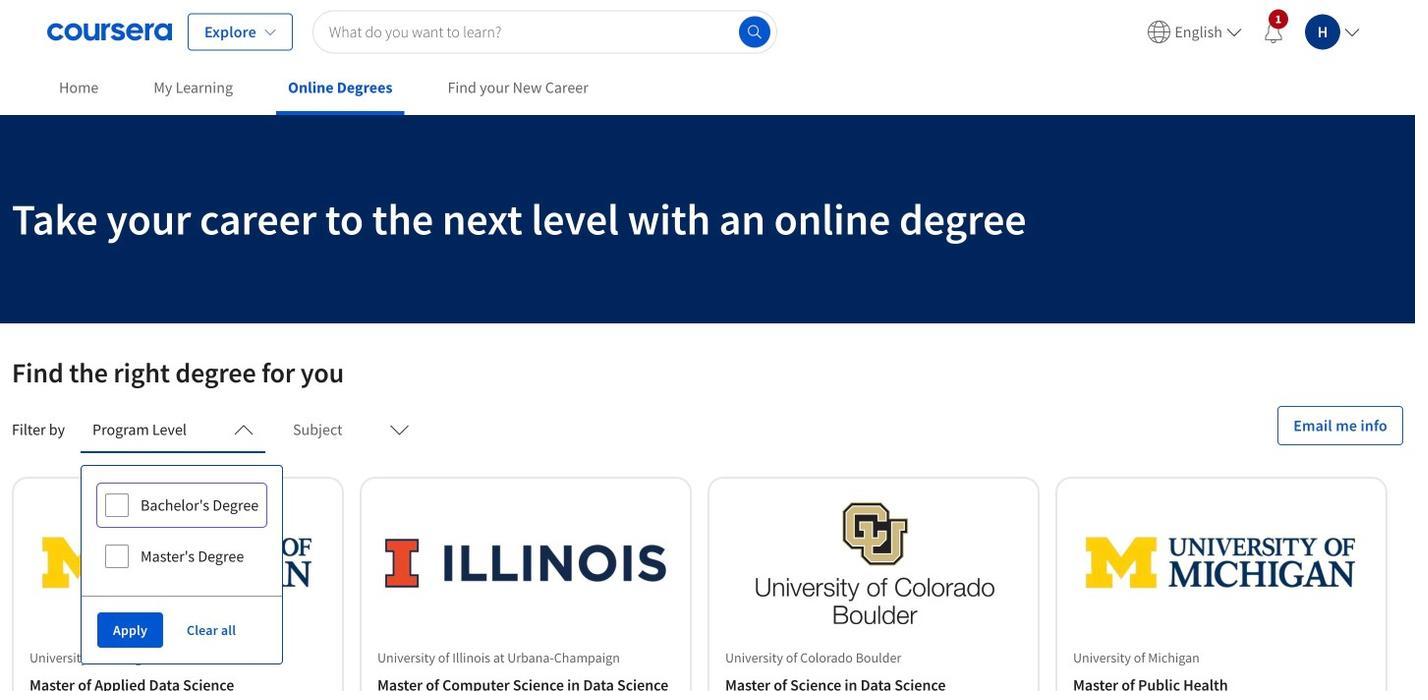 Task type: describe. For each thing, give the bounding box(es) containing it.
coursera image
[[47, 16, 172, 48]]

options list list box
[[82, 466, 282, 596]]



Task type: locate. For each thing, give the bounding box(es) containing it.
menu item
[[1140, 8, 1251, 56]]

menu
[[1140, 0, 1369, 64]]

actions toolbar
[[82, 596, 282, 664]]

None search field
[[313, 10, 778, 54]]



Task type: vqa. For each thing, say whether or not it's contained in the screenshot.
Demonstrate your proficiency in portfolio-ready projects
no



